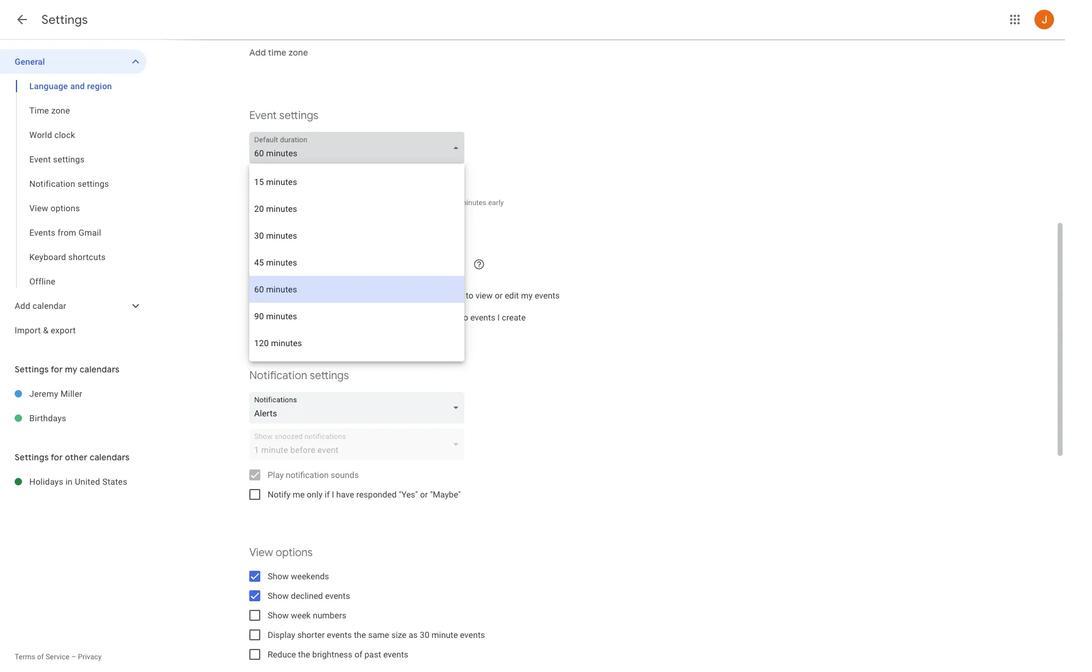 Task type: vqa. For each thing, say whether or not it's contained in the screenshot.
My Calendars on the left
no



Task type: locate. For each thing, give the bounding box(es) containing it.
shortcuts
[[68, 252, 106, 262]]

settings for settings for other calendars
[[15, 452, 49, 463]]

for left other
[[51, 452, 63, 463]]

0 horizontal spatial add
[[15, 301, 30, 311]]

view
[[476, 291, 493, 301]]

None field
[[249, 132, 470, 164], [249, 392, 470, 424], [249, 132, 470, 164], [249, 392, 470, 424]]

1 vertical spatial minute
[[432, 631, 458, 641]]

import
[[15, 326, 41, 336]]

calendars up states
[[90, 452, 130, 463]]

view options
[[29, 204, 80, 213], [249, 547, 313, 561]]

30 right end at the left of page
[[264, 199, 272, 207]]

only
[[307, 490, 323, 500]]

of
[[355, 650, 363, 660], [37, 654, 44, 662]]

0 vertical spatial zone
[[289, 47, 308, 58]]

notification settings up from at the top of page
[[29, 179, 109, 189]]

play
[[268, 471, 284, 481]]

0 vertical spatial options
[[51, 204, 80, 213]]

the left 'same'
[[354, 631, 366, 641]]

region
[[87, 81, 112, 91]]

zone right 'time'
[[289, 47, 308, 58]]

0 horizontal spatial event settings
[[29, 155, 85, 164]]

1 vertical spatial 30
[[420, 631, 430, 641]]

early right '10'
[[488, 199, 504, 207]]

events right as
[[460, 631, 485, 641]]

2 vertical spatial show
[[268, 611, 289, 621]]

states
[[102, 477, 127, 487]]

event inside group
[[29, 155, 51, 164]]

notification settings down the automatically
[[249, 369, 349, 383]]

show left weekends
[[268, 572, 289, 582]]

minute
[[274, 199, 296, 207], [432, 631, 458, 641]]

0 vertical spatial have
[[402, 291, 419, 301]]

view up show weekends in the left of the page
[[249, 547, 273, 561]]

settings
[[42, 12, 88, 28], [15, 364, 49, 375], [15, 452, 49, 463]]

1 horizontal spatial options
[[276, 547, 313, 561]]

1 horizontal spatial zone
[[289, 47, 308, 58]]

0 vertical spatial i
[[498, 313, 500, 323]]

if right only in the bottom left of the page
[[325, 490, 330, 500]]

1 vertical spatial event
[[29, 155, 51, 164]]

or left edit on the left top
[[495, 291, 503, 301]]

event
[[249, 109, 277, 123], [29, 155, 51, 164]]

0 horizontal spatial my
[[65, 364, 77, 375]]

1 vertical spatial view options
[[249, 547, 313, 561]]

15 minutes option
[[249, 169, 465, 196]]

holidays in united states link
[[29, 470, 147, 495]]

event settings
[[249, 109, 319, 123], [29, 155, 85, 164]]

zone inside group
[[51, 106, 70, 116]]

meetings up 5
[[298, 174, 333, 183]]

1 horizontal spatial view options
[[249, 547, 313, 561]]

1 show from the top
[[268, 572, 289, 582]]

0 vertical spatial the
[[354, 631, 366, 641]]

from
[[58, 228, 76, 238]]

for up jeremy miller
[[51, 364, 63, 375]]

1 horizontal spatial minutes
[[460, 199, 487, 207]]

jeremy miller tree item
[[0, 382, 147, 407]]

0 horizontal spatial view
[[29, 204, 48, 213]]

me
[[293, 490, 305, 500]]

0 vertical spatial and
[[70, 81, 85, 91]]

invitations
[[335, 291, 374, 301]]

1 vertical spatial notification
[[249, 369, 307, 383]]

1 vertical spatial zone
[[51, 106, 70, 116]]

1 vertical spatial settings
[[15, 364, 49, 375]]

notification
[[286, 471, 329, 481]]

0 vertical spatial add
[[249, 47, 266, 58]]

–
[[71, 654, 76, 662]]

zone right time
[[51, 106, 70, 116]]

0 vertical spatial notification
[[29, 179, 75, 189]]

notification inside group
[[29, 179, 75, 189]]

0 horizontal spatial notification settings
[[29, 179, 109, 189]]

see
[[308, 291, 322, 301]]

view options up "events from gmail" on the top left of the page
[[29, 204, 80, 213]]

1 vertical spatial i
[[332, 490, 334, 500]]

1 horizontal spatial add
[[249, 47, 266, 58]]

notification down the automatically
[[249, 369, 307, 383]]

1 vertical spatial event settings
[[29, 155, 85, 164]]

2 for from the top
[[51, 452, 63, 463]]

to left view
[[466, 291, 474, 301]]

settings for settings for my calendars
[[15, 364, 49, 375]]

settings
[[279, 109, 319, 123], [53, 155, 85, 164], [78, 179, 109, 189], [310, 369, 349, 383]]

0 vertical spatial calendars
[[80, 364, 120, 375]]

notify
[[268, 490, 291, 500]]

1 horizontal spatial notification
[[249, 369, 307, 383]]

import & export
[[15, 326, 76, 336]]

zone
[[289, 47, 308, 58], [51, 106, 70, 116]]

privacy
[[78, 654, 102, 662]]

jeremy miller
[[29, 389, 82, 399]]

if
[[376, 291, 381, 301], [325, 490, 330, 500]]

1 horizontal spatial or
[[495, 291, 503, 301]]

terms of service link
[[15, 654, 69, 662]]

show up display
[[268, 611, 289, 621]]

1 vertical spatial have
[[336, 490, 354, 500]]

0 horizontal spatial early
[[364, 199, 380, 207]]

1 vertical spatial notification settings
[[249, 369, 349, 383]]

have down sounds
[[336, 490, 354, 500]]

meetings
[[298, 174, 333, 183], [298, 199, 328, 207], [418, 199, 448, 207]]

1 horizontal spatial view
[[249, 547, 273, 561]]

in
[[66, 477, 73, 487]]

service
[[46, 654, 69, 662]]

30 right as
[[420, 631, 430, 641]]

terms
[[15, 654, 35, 662]]

events right edit on the left top
[[535, 291, 560, 301]]

events down view
[[471, 313, 496, 323]]

1 horizontal spatial early
[[488, 199, 504, 207]]

0 vertical spatial settings
[[42, 12, 88, 28]]

my right edit on the left top
[[521, 291, 533, 301]]

1 horizontal spatial event settings
[[249, 109, 319, 123]]

1 vertical spatial view
[[249, 547, 273, 561]]

1 horizontal spatial 30
[[420, 631, 430, 641]]

settings right go back icon
[[42, 12, 88, 28]]

show weekends
[[268, 572, 329, 582]]

or right "yes"
[[420, 490, 428, 500]]

0 vertical spatial view options
[[29, 204, 80, 213]]

and left the region
[[70, 81, 85, 91]]

add inside "button"
[[249, 47, 266, 58]]

events from gmail
[[29, 228, 101, 238]]

past
[[365, 650, 381, 660]]

i left 'create'
[[498, 313, 500, 323]]

0 vertical spatial or
[[495, 291, 503, 301]]

1 vertical spatial if
[[325, 490, 330, 500]]

and
[[70, 81, 85, 91], [382, 199, 394, 207]]

1 vertical spatial my
[[65, 364, 77, 375]]

end 30 minute meetings 5 minutes early and longer meetings 10 minutes early
[[249, 199, 504, 207]]

1 horizontal spatial event
[[249, 109, 277, 123]]

notification settings
[[29, 179, 109, 189], [249, 369, 349, 383]]

0 horizontal spatial zone
[[51, 106, 70, 116]]

events up numbers
[[325, 592, 350, 602]]

0 horizontal spatial options
[[51, 204, 80, 213]]

if left they
[[376, 291, 381, 301]]

show
[[268, 572, 289, 582], [268, 592, 289, 602], [268, 611, 289, 621]]

my up miller
[[65, 364, 77, 375]]

view up "events"
[[29, 204, 48, 213]]

2 show from the top
[[268, 592, 289, 602]]

minutes right 5
[[336, 199, 363, 207]]

0 vertical spatial show
[[268, 572, 289, 582]]

for
[[51, 364, 63, 375], [51, 452, 63, 463]]

minute right as
[[432, 631, 458, 641]]

or
[[495, 291, 503, 301], [420, 490, 428, 500]]

1 vertical spatial calendars
[[90, 452, 130, 463]]

&
[[43, 326, 49, 336]]

to right conferences
[[461, 313, 468, 323]]

view options up show weekends in the left of the page
[[249, 547, 313, 561]]

early down 15 minutes option
[[364, 199, 380, 207]]

1 vertical spatial to
[[461, 313, 468, 323]]

and left longer
[[382, 199, 394, 207]]

1 vertical spatial or
[[420, 490, 428, 500]]

options up show weekends in the left of the page
[[276, 547, 313, 561]]

minute down speedy
[[274, 199, 296, 207]]

group
[[0, 74, 147, 294]]

view
[[29, 204, 48, 213], [249, 547, 273, 561]]

have right they
[[402, 291, 419, 301]]

tree
[[0, 50, 147, 343]]

2 vertical spatial settings
[[15, 452, 49, 463]]

longer
[[396, 199, 416, 207]]

show week numbers
[[268, 611, 347, 621]]

options up "events from gmail" on the top left of the page
[[51, 204, 80, 213]]

0 horizontal spatial the
[[298, 650, 310, 660]]

group containing language and region
[[0, 74, 147, 294]]

2 early from the left
[[488, 199, 504, 207]]

meetings left 5
[[298, 199, 328, 207]]

0 vertical spatial my
[[521, 291, 533, 301]]

1 horizontal spatial have
[[402, 291, 419, 301]]

of right terms
[[37, 654, 44, 662]]

1 vertical spatial for
[[51, 452, 63, 463]]

my
[[521, 291, 533, 301], [65, 364, 77, 375]]

shorter
[[298, 631, 325, 641]]

1 horizontal spatial if
[[376, 291, 381, 301]]

1 vertical spatial the
[[298, 650, 310, 660]]

0 horizontal spatial notification
[[29, 179, 75, 189]]

show down show weekends in the left of the page
[[268, 592, 289, 602]]

minutes right '10'
[[460, 199, 487, 207]]

0 horizontal spatial 30
[[264, 199, 272, 207]]

1 vertical spatial and
[[382, 199, 394, 207]]

i right only in the bottom left of the page
[[332, 490, 334, 500]]

0 horizontal spatial view options
[[29, 204, 80, 213]]

add
[[249, 47, 266, 58], [15, 301, 30, 311]]

0 vertical spatial view
[[29, 204, 48, 213]]

add up import
[[15, 301, 30, 311]]

notification down world clock
[[29, 179, 75, 189]]

events down size
[[383, 650, 409, 660]]

1 horizontal spatial notification settings
[[249, 369, 349, 383]]

notification
[[29, 179, 75, 189], [249, 369, 307, 383]]

0 vertical spatial minute
[[274, 199, 296, 207]]

settings up jeremy
[[15, 364, 49, 375]]

settings for my calendars
[[15, 364, 120, 375]]

the
[[354, 631, 366, 641], [298, 650, 310, 660]]

play notification sounds
[[268, 471, 359, 481]]

1 vertical spatial add
[[15, 301, 30, 311]]

30
[[264, 199, 272, 207], [420, 631, 430, 641]]

time zone
[[29, 106, 70, 116]]

0 horizontal spatial event
[[29, 155, 51, 164]]

30 minutes option
[[249, 223, 465, 249]]

0 vertical spatial notification settings
[[29, 179, 109, 189]]

0 vertical spatial 30
[[264, 199, 272, 207]]

0 vertical spatial event settings
[[249, 109, 319, 123]]

i
[[498, 313, 500, 323], [332, 490, 334, 500]]

add for add calendar
[[15, 301, 30, 311]]

1 horizontal spatial minute
[[432, 631, 458, 641]]

time
[[268, 47, 287, 58]]

calendars up jeremy miller tree item
[[80, 364, 120, 375]]

the down the shorter
[[298, 650, 310, 660]]

numbers
[[313, 611, 347, 621]]

offline
[[29, 277, 55, 287]]

settings up holidays
[[15, 452, 49, 463]]

week
[[291, 611, 311, 621]]

0 vertical spatial for
[[51, 364, 63, 375]]

options
[[51, 204, 80, 213], [276, 547, 313, 561]]

1 vertical spatial show
[[268, 592, 289, 602]]

0 horizontal spatial if
[[325, 490, 330, 500]]

3 show from the top
[[268, 611, 289, 621]]

0 horizontal spatial minutes
[[336, 199, 363, 207]]

holidays in united states
[[29, 477, 127, 487]]

0 horizontal spatial or
[[420, 490, 428, 500]]

1 horizontal spatial my
[[521, 291, 533, 301]]

1 vertical spatial options
[[276, 547, 313, 561]]

calendars for settings for other calendars
[[90, 452, 130, 463]]

1 minutes from the left
[[336, 199, 363, 207]]

add left 'time'
[[249, 47, 266, 58]]

calendars
[[80, 364, 120, 375], [90, 452, 130, 463]]

1 for from the top
[[51, 364, 63, 375]]

of left past
[[355, 650, 363, 660]]



Task type: describe. For each thing, give the bounding box(es) containing it.
keyboard
[[29, 252, 66, 262]]

2 minutes from the left
[[460, 199, 487, 207]]

1 early from the left
[[364, 199, 380, 207]]

jeremy
[[29, 389, 58, 399]]

terms of service – privacy
[[15, 654, 102, 662]]

birthdays link
[[29, 407, 147, 431]]

notification settings inside group
[[29, 179, 109, 189]]

default duration list box
[[249, 164, 465, 362]]

0 horizontal spatial i
[[332, 490, 334, 500]]

reduce the brightness of past events
[[268, 650, 409, 660]]

speedy
[[268, 174, 296, 183]]

holidays in united states tree item
[[0, 470, 147, 495]]

language and region
[[29, 81, 112, 91]]

display
[[268, 631, 295, 641]]

speedy meetings
[[268, 174, 333, 183]]

keyboard shortcuts
[[29, 252, 106, 262]]

responded
[[356, 490, 397, 500]]

event settings inside group
[[29, 155, 85, 164]]

zone inside "button"
[[289, 47, 308, 58]]

tree containing general
[[0, 50, 147, 343]]

general
[[15, 57, 45, 67]]

miller
[[60, 389, 82, 399]]

90 minutes option
[[249, 303, 465, 330]]

sounds
[[331, 471, 359, 481]]

add calendar
[[15, 301, 66, 311]]

automatically add google meet video conferences to events i create
[[268, 313, 526, 323]]

for for other
[[51, 452, 63, 463]]

meetings left '10'
[[418, 199, 448, 207]]

view options inside group
[[29, 204, 80, 213]]

video
[[389, 313, 410, 323]]

1 horizontal spatial the
[[354, 631, 366, 641]]

birthdays
[[29, 414, 66, 424]]

display shorter events the same size as 30 minute events
[[268, 631, 485, 641]]

1 horizontal spatial of
[[355, 650, 363, 660]]

reduce
[[268, 650, 296, 660]]

meet
[[368, 313, 387, 323]]

brightness
[[312, 650, 353, 660]]

export
[[51, 326, 76, 336]]

add time zone
[[249, 47, 308, 58]]

let others see all invitations if they have permission to view or edit my events
[[268, 291, 560, 301]]

"yes"
[[399, 490, 418, 500]]

united
[[75, 477, 100, 487]]

settings for settings
[[42, 12, 88, 28]]

events up reduce the brightness of past events
[[327, 631, 352, 641]]

"maybe"
[[430, 490, 461, 500]]

0 horizontal spatial have
[[336, 490, 354, 500]]

1 horizontal spatial and
[[382, 199, 394, 207]]

end
[[249, 199, 262, 207]]

gmail
[[79, 228, 101, 238]]

settings for my calendars tree
[[0, 382, 147, 431]]

clock
[[54, 130, 75, 140]]

for for my
[[51, 364, 63, 375]]

same
[[368, 631, 389, 641]]

add
[[322, 313, 336, 323]]

add time zone button
[[245, 38, 313, 67]]

0 vertical spatial if
[[376, 291, 381, 301]]

1 horizontal spatial i
[[498, 313, 500, 323]]

declined
[[291, 592, 323, 602]]

45 minutes option
[[249, 249, 465, 276]]

automatically
[[268, 313, 320, 323]]

others
[[282, 291, 306, 301]]

events
[[29, 228, 55, 238]]

general tree item
[[0, 50, 147, 74]]

google
[[339, 313, 366, 323]]

settings for other calendars
[[15, 452, 130, 463]]

they
[[383, 291, 399, 301]]

show declined events
[[268, 592, 350, 602]]

go back image
[[15, 12, 29, 27]]

calendar
[[33, 301, 66, 311]]

world
[[29, 130, 52, 140]]

calendars for settings for my calendars
[[80, 364, 120, 375]]

edit
[[505, 291, 519, 301]]

120 minutes option
[[249, 330, 465, 357]]

0 horizontal spatial minute
[[274, 199, 296, 207]]

60 minutes option
[[249, 276, 465, 303]]

show for show declined events
[[268, 592, 289, 602]]

holidays
[[29, 477, 63, 487]]

0 vertical spatial to
[[466, 291, 474, 301]]

birthdays tree item
[[0, 407, 147, 431]]

0 vertical spatial event
[[249, 109, 277, 123]]

size
[[392, 631, 407, 641]]

0 horizontal spatial of
[[37, 654, 44, 662]]

all
[[324, 291, 333, 301]]

other
[[65, 452, 88, 463]]

time
[[29, 106, 49, 116]]

0 horizontal spatial and
[[70, 81, 85, 91]]

10
[[450, 199, 458, 207]]

show for show weekends
[[268, 572, 289, 582]]

show for show week numbers
[[268, 611, 289, 621]]

let
[[268, 291, 280, 301]]

world clock
[[29, 130, 75, 140]]

as
[[409, 631, 418, 641]]

privacy link
[[78, 654, 102, 662]]

create
[[502, 313, 526, 323]]

weekends
[[291, 572, 329, 582]]

options inside group
[[51, 204, 80, 213]]

language
[[29, 81, 68, 91]]

conferences
[[412, 313, 459, 323]]

settings heading
[[42, 12, 88, 28]]

add for add time zone
[[249, 47, 266, 58]]

notify me only if i have responded "yes" or "maybe"
[[268, 490, 461, 500]]

5
[[330, 199, 334, 207]]

permission
[[422, 291, 464, 301]]

20 minutes option
[[249, 196, 465, 223]]



